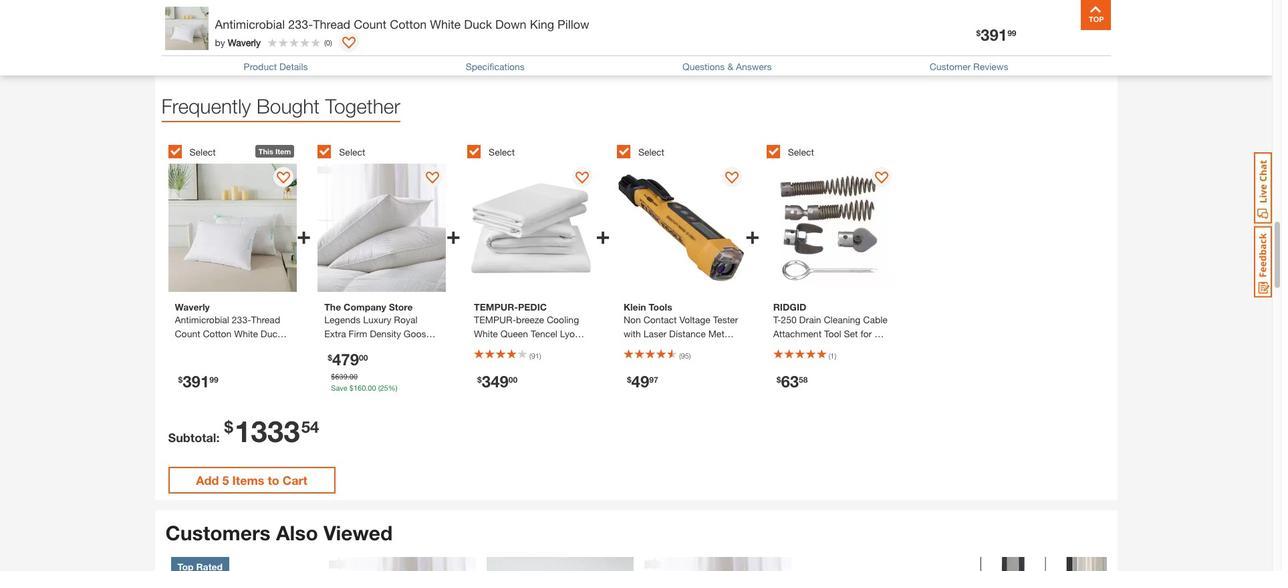 Task type: locate. For each thing, give the bounding box(es) containing it.
( inside 5 / 5 group
[[829, 352, 830, 360]]

4 / 5 group
[[617, 137, 760, 411]]

meter
[[708, 328, 733, 340]]

1 horizontal spatial reviews
[[973, 61, 1008, 72]]

1 vertical spatial customer reviews
[[930, 61, 1008, 72]]

distance
[[669, 328, 706, 340]]

king right duck
[[530, 17, 554, 31]]

voltage
[[679, 314, 710, 326]]

non contact voltage tester with laser distance meter 12-1000v ac image
[[617, 164, 745, 292]]

1 vertical spatial 99
[[209, 375, 218, 385]]

+ for klein
[[745, 221, 760, 249]]

( right k-
[[829, 352, 830, 360]]

c- up k-
[[810, 342, 821, 354]]

this
[[259, 147, 273, 156]]

antimicrobial
[[215, 17, 285, 31]]

& right 6
[[802, 342, 808, 354]]

customer reviews
[[161, 29, 269, 44], [930, 61, 1008, 72]]

( left the %)
[[378, 383, 380, 392]]

97
[[649, 375, 658, 385]]

0 horizontal spatial white
[[373, 342, 397, 354]]

1 vertical spatial pillow
[[399, 342, 424, 354]]

) inside 5 / 5 group
[[835, 352, 836, 360]]

+ inside 2 / 5 group
[[446, 221, 461, 249]]

+ inside 4 / 5 group
[[745, 221, 760, 249]]

select inside 2 / 5 group
[[339, 146, 365, 158]]

1 vertical spatial .
[[366, 383, 368, 392]]

klein tools non contact voltage tester with laser distance meter 12-1000v ac
[[624, 302, 738, 354]]

99 inside 1 / 5 group
[[209, 375, 218, 385]]

drain right ( 1 )
[[838, 342, 860, 354]]

select inside 5 / 5 group
[[788, 146, 814, 158]]

store
[[389, 302, 413, 313]]

) right ac
[[689, 352, 691, 360]]

( inside "3 / 5" group
[[529, 352, 531, 360]]

. down '$ 479 00'
[[347, 372, 350, 381]]

& inside ridgid t-250 drain cleaning cable attachment tool set for c- 4, c-6 & c-6ic drain cables for k-45 machines (5-pieces)
[[802, 342, 808, 354]]

2 select from the left
[[339, 146, 365, 158]]

t-250 drain cleaning cable attachment tool set for c-4, c-6 & c-6ic drain cables for k-45 machines (5-pieces) image
[[767, 164, 895, 292]]

+ inside 1 / 5 group
[[297, 221, 311, 249]]

select for 49
[[638, 146, 664, 158]]

0 vertical spatial 99
[[1007, 28, 1016, 38]]

save
[[331, 383, 347, 392]]

product details
[[244, 61, 308, 72]]

1 horizontal spatial pillow
[[557, 17, 589, 31]]

0 horizontal spatial down
[[324, 342, 349, 354]]

( down tencel
[[529, 352, 531, 360]]

4 select from the left
[[638, 146, 664, 158]]

set down 'cleaning' on the bottom right of page
[[844, 328, 858, 340]]

0 horizontal spatial &
[[727, 61, 733, 72]]

1 horizontal spatial king
[[530, 17, 554, 31]]

white down 'density'
[[373, 342, 397, 354]]

select inside 4 / 5 group
[[638, 146, 664, 158]]

$ 391 99
[[976, 25, 1016, 44], [178, 372, 218, 391]]

extra
[[324, 328, 346, 340]]

white inside tempur-pedic tempur-breeze cooling white queen tencel lyocell and nylon sheet set
[[474, 328, 498, 340]]

1 vertical spatial tempur-
[[474, 314, 516, 326]]

) for 49
[[689, 352, 691, 360]]

) for 63
[[835, 352, 836, 360]]

(
[[324, 38, 326, 46], [529, 352, 531, 360], [679, 352, 681, 360], [829, 352, 830, 360], [378, 383, 380, 392]]

set
[[844, 328, 858, 340], [546, 342, 560, 354]]

1000v
[[638, 342, 664, 354]]

3 select from the left
[[489, 146, 515, 158]]

1 horizontal spatial 391
[[981, 25, 1007, 44]]

1 vertical spatial $ 391 99
[[178, 372, 218, 391]]

0 horizontal spatial $ 391 99
[[178, 372, 218, 391]]

2 tempur- from the top
[[474, 314, 516, 326]]

2 horizontal spatial c-
[[874, 328, 885, 340]]

1 select from the left
[[190, 146, 216, 158]]

sheet
[[519, 342, 543, 354]]

0 horizontal spatial for
[[805, 356, 816, 368]]

6
[[794, 342, 799, 354]]

viewed
[[324, 522, 393, 546]]

down right duck
[[495, 17, 527, 31]]

1 + from the left
[[297, 221, 311, 249]]

1 horizontal spatial for
[[861, 328, 872, 340]]

set inside ridgid t-250 drain cleaning cable attachment tool set for c- 4, c-6 & c-6ic drain cables for k-45 machines (5-pieces)
[[844, 328, 858, 340]]

391
[[981, 25, 1007, 44], [183, 372, 209, 391]]

subtotal: $ 1333 54
[[168, 414, 319, 449]]

count
[[354, 17, 387, 31]]

99
[[1007, 28, 1016, 38], [209, 375, 218, 385]]

0 vertical spatial drain
[[799, 314, 821, 326]]

( down distance
[[679, 352, 681, 360]]

. left 25
[[366, 383, 368, 392]]

pillow
[[557, 17, 589, 31], [399, 342, 424, 354]]

0 vertical spatial tempur-
[[474, 302, 518, 313]]

nylon
[[492, 342, 516, 354]]

( inside 4 / 5 group
[[679, 352, 681, 360]]

1 vertical spatial &
[[802, 342, 808, 354]]

white up and
[[474, 328, 498, 340]]

display image for 49
[[725, 172, 739, 185]]

and
[[474, 342, 490, 354]]

legends luxury royal extra firm density goose down king white pillow image for customers also viewed
[[329, 557, 476, 572]]

) inside "3 / 5" group
[[539, 352, 541, 360]]

) for 349
[[539, 352, 541, 360]]

the company store legends luxury royal extra firm density goose down king white pillow
[[324, 302, 431, 354]]

1 vertical spatial white
[[474, 328, 498, 340]]

by
[[215, 36, 225, 48]]

1 horizontal spatial customer
[[930, 61, 971, 72]]

display image
[[342, 37, 356, 50], [277, 172, 290, 185], [576, 172, 589, 185], [725, 172, 739, 185], [875, 172, 888, 185]]

by waverly
[[215, 36, 261, 48]]

select inside "3 / 5" group
[[489, 146, 515, 158]]

antimicrobial 233-thread count cotton white duck down king pillow
[[215, 17, 589, 31]]

0 vertical spatial down
[[495, 17, 527, 31]]

&
[[727, 61, 733, 72], [802, 342, 808, 354]]

breeze
[[516, 314, 544, 326]]

0 horizontal spatial 391
[[183, 372, 209, 391]]

1 vertical spatial 391
[[183, 372, 209, 391]]

product details button
[[244, 61, 308, 72], [244, 61, 308, 72]]

feedback link image
[[1254, 226, 1272, 298]]

klein
[[624, 302, 646, 313]]

2 / 5 group
[[318, 137, 461, 411]]

1 horizontal spatial drain
[[838, 342, 860, 354]]

0 vertical spatial .
[[347, 372, 350, 381]]

00 inside $ 349 00
[[509, 375, 518, 385]]

c-
[[874, 328, 885, 340], [784, 342, 794, 354], [810, 342, 821, 354]]

details
[[279, 61, 308, 72]]

2 + from the left
[[446, 221, 461, 249]]

2 horizontal spatial white
[[474, 328, 498, 340]]

c- down cable on the right bottom
[[874, 328, 885, 340]]

thread
[[313, 17, 350, 31]]

3 + from the left
[[596, 221, 610, 249]]

0 vertical spatial for
[[861, 328, 872, 340]]

0 vertical spatial customer reviews
[[161, 29, 269, 44]]

white left duck
[[430, 17, 461, 31]]

laser
[[644, 328, 667, 340]]

) inside 4 / 5 group
[[689, 352, 691, 360]]

$ inside '$ 479 00'
[[328, 353, 332, 363]]

0 horizontal spatial pillow
[[399, 342, 424, 354]]

for down cable on the right bottom
[[861, 328, 872, 340]]

(5-
[[773, 370, 784, 382]]

00 down firm
[[359, 353, 368, 363]]

king down firm
[[351, 342, 370, 354]]

2 vertical spatial white
[[373, 342, 397, 354]]

4 + from the left
[[745, 221, 760, 249]]

customers
[[165, 522, 271, 546]]

1 tempur- from the top
[[474, 302, 518, 313]]

legends luxury royal extra firm density goose down king white pillow image for select
[[318, 164, 446, 292]]

$ 391 99 inside 1 / 5 group
[[178, 372, 218, 391]]

$ inside subtotal: $ 1333 54
[[224, 418, 233, 437]]

white for duck
[[430, 17, 461, 31]]

customers also viewed
[[165, 522, 393, 546]]

k-
[[819, 356, 829, 368]]

1 horizontal spatial .
[[366, 383, 368, 392]]

00
[[359, 353, 368, 363], [350, 372, 358, 381], [509, 375, 518, 385], [368, 383, 376, 392]]

$ inside $ 349 00
[[477, 375, 482, 385]]

0 vertical spatial pillow
[[557, 17, 589, 31]]

49
[[631, 372, 649, 391]]

pedic
[[518, 302, 547, 313]]

0 vertical spatial $ 391 99
[[976, 25, 1016, 44]]

54
[[301, 418, 319, 437]]

1 vertical spatial for
[[805, 356, 816, 368]]

( 91 )
[[529, 352, 541, 360]]

1 horizontal spatial white
[[430, 17, 461, 31]]

luxury
[[363, 314, 391, 326]]

questions & answers button
[[683, 61, 772, 72], [683, 61, 772, 72]]

select inside 1 / 5 group
[[190, 146, 216, 158]]

for left k-
[[805, 356, 816, 368]]

cooling
[[547, 314, 579, 326]]

set down tencel
[[546, 342, 560, 354]]

white
[[430, 17, 461, 31], [474, 328, 498, 340], [373, 342, 397, 354]]

add
[[196, 473, 219, 488]]

391 inside 1 / 5 group
[[183, 372, 209, 391]]

down
[[495, 17, 527, 31], [324, 342, 349, 354]]

1 / 5 group
[[168, 137, 311, 411]]

0 vertical spatial set
[[844, 328, 858, 340]]

c- right the 4,
[[784, 342, 794, 354]]

1 horizontal spatial &
[[802, 342, 808, 354]]

reviews
[[221, 29, 269, 44], [973, 61, 1008, 72]]

1 horizontal spatial set
[[844, 328, 858, 340]]

1 vertical spatial set
[[546, 342, 560, 354]]

0 horizontal spatial 99
[[209, 375, 218, 385]]

1 vertical spatial legends luxury royal extra firm density goose down king white pillow image
[[329, 557, 476, 572]]

5 select from the left
[[788, 146, 814, 158]]

) right k-
[[835, 352, 836, 360]]

& left answers
[[727, 61, 733, 72]]

0 vertical spatial white
[[430, 17, 461, 31]]

$
[[976, 28, 981, 38], [328, 353, 332, 363], [331, 372, 335, 381], [178, 375, 183, 385], [477, 375, 482, 385], [627, 375, 631, 385], [777, 375, 781, 385], [349, 383, 354, 392], [224, 418, 233, 437]]

00 down nylon
[[509, 375, 518, 385]]

legends luxury royal extra firm density goose down king white pillow image inside 2 / 5 group
[[318, 164, 446, 292]]

down down 'extra'
[[324, 342, 349, 354]]

1 vertical spatial down
[[324, 342, 349, 354]]

drain up attachment in the right of the page
[[799, 314, 821, 326]]

+ inside "3 / 5" group
[[596, 221, 610, 249]]

0 horizontal spatial king
[[351, 342, 370, 354]]

1 horizontal spatial $ 391 99
[[976, 25, 1016, 44]]

0 vertical spatial customer
[[161, 29, 218, 44]]

+ for tempur-
[[596, 221, 610, 249]]

0 horizontal spatial reviews
[[221, 29, 269, 44]]

legends luxury royal extra firm density goose down king white pillow image
[[318, 164, 446, 292], [329, 557, 476, 572]]

( 1 )
[[829, 352, 836, 360]]

tempur-adapt cloud and cooling standard memory foam pillow image
[[171, 557, 318, 572]]

) down tencel
[[539, 352, 541, 360]]

tools
[[649, 302, 672, 313]]

0 vertical spatial legends luxury royal extra firm density goose down king white pillow image
[[318, 164, 446, 292]]

drain
[[799, 314, 821, 326], [838, 342, 860, 354]]

0 vertical spatial king
[[530, 17, 554, 31]]

)
[[330, 38, 332, 46], [539, 352, 541, 360], [689, 352, 691, 360], [835, 352, 836, 360]]

00 inside '$ 479 00'
[[359, 353, 368, 363]]

to
[[268, 473, 279, 488]]

233-
[[288, 17, 313, 31]]

add 5 items to cart
[[196, 473, 307, 488]]

0 horizontal spatial set
[[546, 342, 560, 354]]

display image inside "3 / 5" group
[[576, 172, 589, 185]]

1 vertical spatial king
[[351, 342, 370, 354]]

down inside the company store legends luxury royal extra firm density goose down king white pillow
[[324, 342, 349, 354]]

tester
[[713, 314, 738, 326]]

specifications
[[466, 61, 525, 72]]

display image
[[426, 172, 440, 185]]

0 horizontal spatial customer
[[161, 29, 218, 44]]

%)
[[388, 383, 397, 392]]

0 horizontal spatial .
[[347, 372, 350, 381]]

( down thread
[[324, 38, 326, 46]]

display image inside 1 / 5 group
[[277, 172, 290, 185]]

customer
[[161, 29, 218, 44], [930, 61, 971, 72]]



Task type: vqa. For each thing, say whether or not it's contained in the screenshot.
THE SHOP inside Shop All button
no



Task type: describe. For each thing, give the bounding box(es) containing it.
answers
[[736, 61, 772, 72]]

5 / 5 group
[[767, 137, 909, 411]]

) down thread
[[330, 38, 332, 46]]

58
[[799, 375, 808, 385]]

1
[[830, 352, 835, 360]]

00 left 25
[[368, 383, 376, 392]]

( 95 )
[[679, 352, 691, 360]]

$ inside $ 49 97
[[627, 375, 631, 385]]

( for 349
[[529, 352, 531, 360]]

25
[[380, 383, 388, 392]]

( 0 )
[[324, 38, 332, 46]]

pieces)
[[784, 370, 815, 382]]

1 horizontal spatial down
[[495, 17, 527, 31]]

0 vertical spatial &
[[727, 61, 733, 72]]

with
[[624, 328, 641, 340]]

479
[[332, 350, 359, 369]]

select for 349
[[489, 146, 515, 158]]

$ 479 00
[[328, 350, 368, 369]]

firm
[[349, 328, 367, 340]]

1 horizontal spatial customer reviews
[[930, 61, 1008, 72]]

t-
[[773, 314, 781, 326]]

0
[[326, 38, 330, 46]]

contact
[[644, 314, 677, 326]]

tempur-breeze cooling white queen tencel lyocell and nylon sheet set image
[[467, 164, 596, 292]]

349
[[482, 372, 509, 391]]

cable
[[863, 314, 888, 326]]

together
[[325, 94, 400, 118]]

tencel cotton blend european down firm king pillow image
[[960, 557, 1107, 572]]

display image for 349
[[576, 172, 589, 185]]

1 horizontal spatial 99
[[1007, 28, 1016, 38]]

top button
[[1081, 0, 1111, 30]]

63
[[781, 372, 799, 391]]

non
[[624, 314, 641, 326]]

( for 49
[[679, 352, 681, 360]]

45
[[829, 356, 839, 368]]

250
[[781, 314, 797, 326]]

00 right 639
[[350, 372, 358, 381]]

add 5 items to cart button
[[168, 467, 335, 494]]

goose
[[404, 328, 431, 340]]

ac
[[667, 342, 680, 354]]

0 vertical spatial 391
[[981, 25, 1007, 44]]

1 horizontal spatial c-
[[810, 342, 821, 354]]

0 horizontal spatial c-
[[784, 342, 794, 354]]

4,
[[773, 342, 781, 354]]

1333
[[235, 414, 300, 449]]

cleaning
[[824, 314, 861, 326]]

product
[[244, 61, 277, 72]]

1 vertical spatial drain
[[838, 342, 860, 354]]

( inside $ 639 . 00 save $ 160 . 00 ( 25 %)
[[378, 383, 380, 392]]

duck
[[464, 17, 492, 31]]

display image for 63
[[875, 172, 888, 185]]

questions
[[683, 61, 725, 72]]

tencel
[[531, 328, 557, 340]]

160
[[354, 383, 366, 392]]

lyocell
[[560, 328, 589, 340]]

0 horizontal spatial customer reviews
[[161, 29, 269, 44]]

machines
[[842, 356, 882, 368]]

tempur-pedic tempur-breeze cooling white queen tencel lyocell and nylon sheet set
[[474, 302, 589, 354]]

victoria medium goose down king pillow image
[[486, 557, 633, 572]]

cables
[[773, 356, 802, 368]]

$ 63 58
[[777, 372, 808, 391]]

$ 49 97
[[627, 372, 658, 391]]

legends royal firm down standard pillow image
[[644, 557, 791, 572]]

bought
[[257, 94, 320, 118]]

select for 63
[[788, 146, 814, 158]]

frequently
[[161, 94, 251, 118]]

the
[[324, 302, 341, 313]]

royal
[[394, 314, 417, 326]]

( for 63
[[829, 352, 830, 360]]

subtotal:
[[168, 431, 220, 445]]

queen
[[501, 328, 528, 340]]

12-
[[624, 342, 638, 354]]

0 vertical spatial reviews
[[221, 29, 269, 44]]

1 vertical spatial customer
[[930, 61, 971, 72]]

$ inside $ 63 58
[[777, 375, 781, 385]]

king inside the company store legends luxury royal extra firm density goose down king white pillow
[[351, 342, 370, 354]]

ridgid t-250 drain cleaning cable attachment tool set for c- 4, c-6 & c-6ic drain cables for k-45 machines (5-pieces)
[[773, 302, 888, 382]]

this item
[[259, 147, 291, 156]]

set inside tempur-pedic tempur-breeze cooling white queen tencel lyocell and nylon sheet set
[[546, 342, 560, 354]]

$ inside 1 / 5 group
[[178, 375, 183, 385]]

white inside the company store legends luxury royal extra firm density goose down king white pillow
[[373, 342, 397, 354]]

6ic
[[821, 342, 835, 354]]

0 horizontal spatial drain
[[799, 314, 821, 326]]

1 vertical spatial reviews
[[973, 61, 1008, 72]]

639
[[335, 372, 347, 381]]

company
[[344, 302, 386, 313]]

3 / 5 group
[[467, 137, 610, 411]]

legends
[[324, 314, 360, 326]]

pillow inside the company store legends luxury royal extra firm density goose down king white pillow
[[399, 342, 424, 354]]

$ 349 00
[[477, 372, 518, 391]]

91
[[531, 352, 539, 360]]

white for queen
[[474, 328, 498, 340]]

attachment
[[773, 328, 822, 340]]

$ 639 . 00 save $ 160 . 00 ( 25 %)
[[331, 372, 397, 392]]

item
[[275, 147, 291, 156]]

questions & answers
[[683, 61, 772, 72]]

ridgid
[[773, 302, 806, 313]]

cotton
[[390, 17, 427, 31]]

+ for the
[[446, 221, 461, 249]]

product image image
[[165, 7, 208, 50]]

live chat image
[[1254, 152, 1272, 224]]

items
[[232, 473, 264, 488]]

also
[[276, 522, 318, 546]]

5
[[222, 473, 229, 488]]



